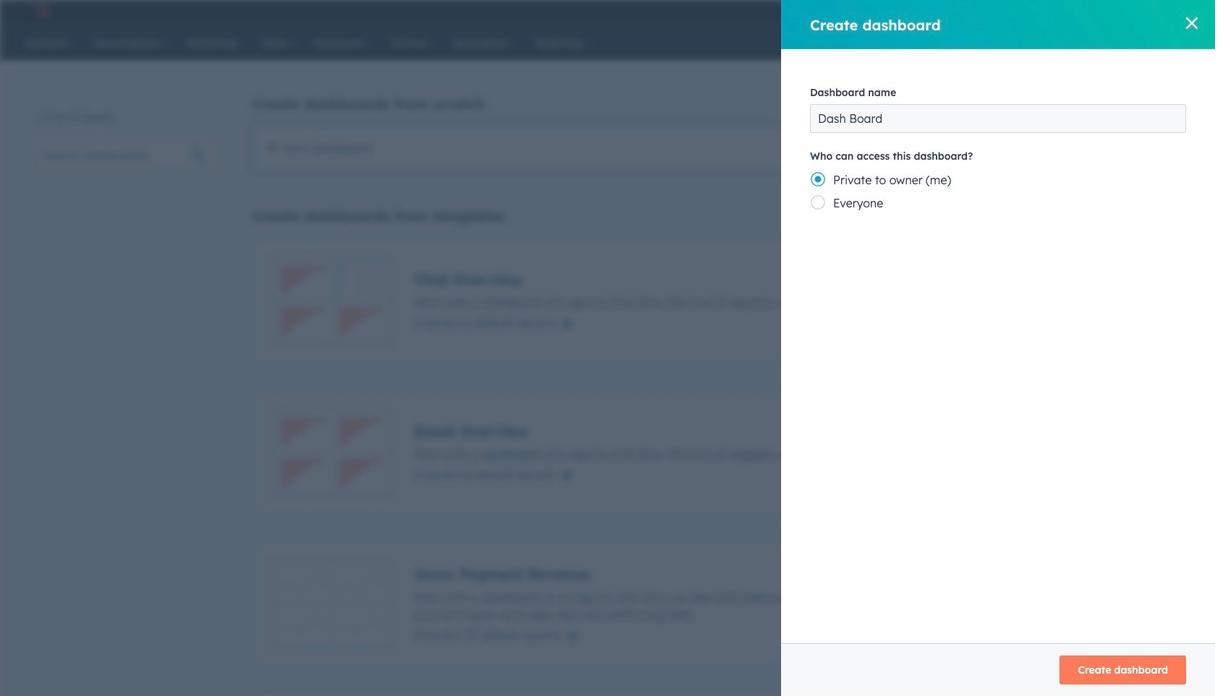 Task type: locate. For each thing, give the bounding box(es) containing it.
None checkbox
[[252, 237, 1138, 365], [252, 389, 1138, 517], [252, 540, 1138, 669], [252, 692, 1138, 697], [252, 237, 1138, 365], [252, 389, 1138, 517], [252, 540, 1138, 669], [252, 692, 1138, 697]]

marketplaces image
[[928, 7, 941, 20]]

menu
[[822, 0, 1187, 23]]

None text field
[[810, 104, 1187, 133]]

james peterson image
[[1037, 5, 1050, 18]]

None checkbox
[[252, 124, 1138, 172]]



Task type: describe. For each thing, give the bounding box(es) containing it.
close image
[[1187, 17, 1198, 29]]

Search search field
[[35, 141, 216, 170]]

Search HubSpot search field
[[1001, 30, 1154, 55]]



Task type: vqa. For each thing, say whether or not it's contained in the screenshot.
Marketplaces image at the right top of page
yes



